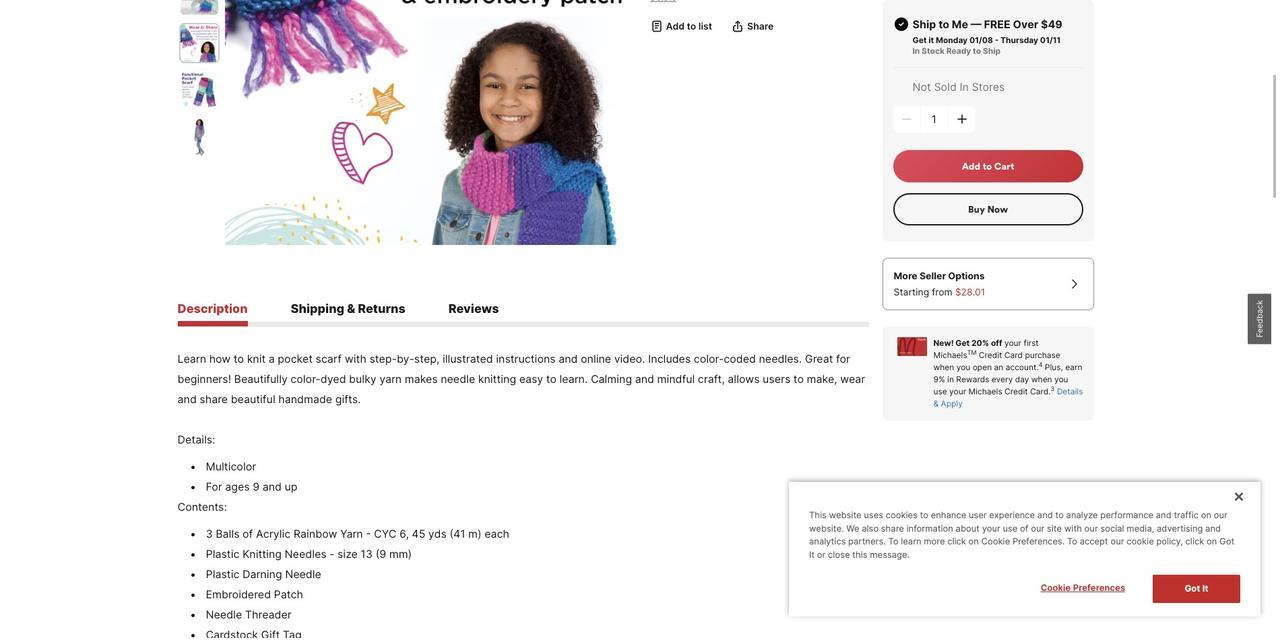 Task type: vqa. For each thing, say whether or not it's contained in the screenshot.
Expiration Date text field on the left bottom
no



Task type: locate. For each thing, give the bounding box(es) containing it.
& inside 3 details & apply
[[934, 399, 939, 409]]

use down 9%
[[934, 387, 947, 397]]

2 horizontal spatial -
[[995, 35, 999, 45]]

0 horizontal spatial 3
[[206, 528, 213, 541]]

and down video.
[[635, 373, 654, 386]]

tm
[[968, 349, 977, 357]]

color- up craft,
[[694, 352, 724, 366]]

0 vertical spatial when
[[934, 363, 954, 373]]

media,
[[1127, 524, 1155, 534]]

craft,
[[698, 373, 725, 386]]

ship inside get it monday 01/08 - thursday 01/11 in stock ready to ship
[[983, 46, 1001, 56]]

to left cart
[[983, 160, 992, 173]]

to left me
[[939, 18, 950, 31]]

1 plastic from the top
[[206, 548, 240, 561]]

plastic down balls
[[206, 548, 240, 561]]

3 left balls
[[206, 528, 213, 541]]

1 vertical spatial share
[[881, 524, 904, 534]]

to down 01/08
[[973, 46, 981, 56]]

1 vertical spatial cookie
[[1041, 583, 1071, 594]]

add left cart
[[962, 160, 981, 173]]

to left list
[[687, 20, 696, 31]]

color- up handmade
[[291, 373, 321, 386]]

wear
[[840, 373, 865, 386]]

13
[[361, 548, 373, 561]]

card.
[[1030, 387, 1051, 397]]

0 vertical spatial cookie
[[982, 537, 1010, 547]]

tabler image
[[650, 19, 663, 33]]

embroidered
[[206, 588, 271, 602]]

your inside this website uses cookies to enhance user experience and to analyze performance and traffic on our website. we also share information about your use of our site with our social media, advertising and analytics partners. to learn more click on cookie preferences. to accept our cookie policy, click on got it or close this message.
[[982, 524, 1001, 534]]

and up site
[[1038, 510, 1053, 521]]

got down advertising at the right
[[1185, 584, 1201, 595]]

to inside dropdown button
[[687, 20, 696, 31]]

it left or
[[809, 550, 815, 561]]

close
[[828, 550, 850, 561]]

got it
[[1185, 584, 1209, 595]]

to up "information"
[[920, 510, 929, 521]]

1 vertical spatial credit
[[1005, 387, 1028, 397]]

share down beginners!
[[200, 393, 228, 406]]

user
[[969, 510, 987, 521]]

our up preferences.
[[1031, 524, 1045, 534]]

- left cyc
[[366, 528, 371, 541]]

to up message.
[[888, 537, 899, 547]]

2 vertical spatial your
[[982, 524, 1001, 534]]

0 vertical spatial in
[[913, 46, 920, 56]]

enhance
[[931, 510, 967, 521]]

1 horizontal spatial got
[[1220, 537, 1235, 547]]

tab list
[[178, 302, 869, 327]]

with down analyze
[[1065, 524, 1082, 534]]

& inside tab list
[[347, 302, 355, 316]]

0 vertical spatial get
[[913, 35, 927, 45]]

beautifully
[[234, 373, 288, 386]]

includes
[[648, 352, 691, 366]]

you inside tm credit card purchase when you open an account.
[[957, 363, 971, 373]]

share
[[747, 20, 774, 31]]

1 horizontal spatial needle
[[285, 568, 321, 581]]

0 horizontal spatial credit
[[979, 350, 1002, 361]]

1 vertical spatial ship
[[983, 46, 1001, 56]]

this
[[853, 550, 868, 561]]

add
[[666, 20, 685, 31], [962, 160, 981, 173]]

it inside this website uses cookies to enhance user experience and to analyze performance and traffic on our website. we also share information about your use of our site with our social media, advertising and analytics partners. to learn more click on cookie preferences. to accept our cookie policy, click on got it or close this message.
[[809, 550, 815, 561]]

your up the apply
[[950, 387, 966, 397]]

to right users
[[794, 373, 804, 386]]

makes
[[405, 373, 438, 386]]

when up 9%
[[934, 363, 954, 373]]

sold
[[934, 80, 957, 94]]

users
[[763, 373, 791, 386]]

cookie inside button
[[1041, 583, 1071, 594]]

your down the user
[[982, 524, 1001, 534]]

shipping
[[291, 302, 344, 316]]

credit
[[979, 350, 1002, 361], [1005, 387, 1028, 397]]

1 horizontal spatial you
[[1055, 375, 1069, 385]]

1 horizontal spatial michaels
[[969, 387, 1003, 397]]

0 horizontal spatial cookie
[[982, 537, 1010, 547]]

1 horizontal spatial credit
[[1005, 387, 1028, 397]]

0 vertical spatial it
[[809, 550, 815, 561]]

1 vertical spatial you
[[1055, 375, 1069, 385]]

cookie down experience
[[982, 537, 1010, 547]]

1 horizontal spatial share
[[881, 524, 904, 534]]

0 horizontal spatial needle
[[206, 608, 242, 622]]

shipping & returns
[[291, 302, 406, 316]]

3 for balls
[[206, 528, 213, 541]]

needle
[[285, 568, 321, 581], [206, 608, 242, 622]]

credit down off at the bottom right of page
[[979, 350, 1002, 361]]

1 vertical spatial in
[[960, 80, 969, 94]]

0 vertical spatial use
[[934, 387, 947, 397]]

you down plus,
[[1055, 375, 1069, 385]]

1 vertical spatial 3
[[206, 528, 213, 541]]

0 vertical spatial you
[[957, 363, 971, 373]]

0 vertical spatial michaels
[[934, 350, 968, 361]]

1 horizontal spatial color-
[[694, 352, 724, 366]]

0 horizontal spatial michaels
[[934, 350, 968, 361]]

1 horizontal spatial click
[[1186, 537, 1205, 547]]

credit inside 4 plus, earn 9% in rewards every day when you use your michaels credit card.
[[1005, 387, 1028, 397]]

1 vertical spatial add
[[962, 160, 981, 173]]

ship down 01/08
[[983, 46, 1001, 56]]

2 vertical spatial -
[[330, 548, 335, 561]]

to inside get it monday 01/08 - thursday 01/11 in stock ready to ship
[[973, 46, 981, 56]]

your inside 4 plus, earn 9% in rewards every day when you use your michaels credit card.
[[950, 387, 966, 397]]

0 horizontal spatial to
[[888, 537, 899, 547]]

of right balls
[[243, 528, 253, 541]]

beautiful
[[231, 393, 275, 406]]

1 horizontal spatial add
[[962, 160, 981, 173]]

instructions
[[496, 352, 556, 366]]

- left size
[[330, 548, 335, 561]]

1 horizontal spatial use
[[1003, 524, 1018, 534]]

to left accept in the right of the page
[[1067, 537, 1078, 547]]

cookie left preferences
[[1041, 583, 1071, 594]]

1 horizontal spatial &
[[934, 399, 939, 409]]

0 horizontal spatial of
[[243, 528, 253, 541]]

2 to from the left
[[1067, 537, 1078, 547]]

1 horizontal spatial in
[[960, 80, 969, 94]]

when inside 4 plus, earn 9% in rewards every day when you use your michaels credit card.
[[1032, 375, 1052, 385]]

0 vertical spatial &
[[347, 302, 355, 316]]

&
[[347, 302, 355, 316], [934, 399, 939, 409]]

in right sold
[[960, 80, 969, 94]]

to up site
[[1056, 510, 1064, 521]]

every
[[992, 375, 1013, 385]]

0 horizontal spatial get
[[913, 35, 927, 45]]

experience
[[990, 510, 1035, 521]]

0 vertical spatial with
[[345, 352, 367, 366]]

0 horizontal spatial in
[[913, 46, 920, 56]]

on right traffic
[[1201, 510, 1212, 521]]

our up accept in the right of the page
[[1085, 524, 1098, 534]]

0 vertical spatial -
[[995, 35, 999, 45]]

buy now button
[[893, 193, 1083, 226]]

1 horizontal spatial ship
[[983, 46, 1001, 56]]

0 horizontal spatial got
[[1185, 584, 1201, 595]]

0 vertical spatial got
[[1220, 537, 1235, 547]]

2 horizontal spatial your
[[1005, 338, 1022, 348]]

& left the apply
[[934, 399, 939, 409]]

michaels inside 4 plus, earn 9% in rewards every day when you use your michaels credit card.
[[969, 387, 1003, 397]]

get up 'tm'
[[956, 338, 970, 348]]

1 vertical spatial get
[[956, 338, 970, 348]]

0 vertical spatial share
[[200, 393, 228, 406]]

michaels down "new!"
[[934, 350, 968, 361]]

acrylic
[[256, 528, 291, 541]]

more seller options starting from $ 28.01
[[894, 270, 985, 298]]

1 vertical spatial with
[[1065, 524, 1082, 534]]

- inside get it monday 01/08 - thursday 01/11 in stock ready to ship
[[995, 35, 999, 45]]

0 vertical spatial 3
[[1051, 386, 1055, 393]]

1 horizontal spatial -
[[366, 528, 371, 541]]

add inside add to list dropdown button
[[666, 20, 685, 31]]

1 vertical spatial plastic
[[206, 568, 240, 581]]

1 vertical spatial &
[[934, 399, 939, 409]]

2 click from the left
[[1186, 537, 1205, 547]]

when inside tm credit card purchase when you open an account.
[[934, 363, 954, 373]]

0 horizontal spatial add
[[666, 20, 685, 31]]

use
[[934, 387, 947, 397], [1003, 524, 1018, 534]]

bulky
[[349, 373, 377, 386]]

1 horizontal spatial with
[[1065, 524, 1082, 534]]

needle down needles
[[285, 568, 321, 581]]

cookies
[[886, 510, 918, 521]]

1 horizontal spatial your
[[982, 524, 1001, 534]]

0 horizontal spatial share
[[200, 393, 228, 406]]

3 for details
[[1051, 386, 1055, 393]]

credit down day
[[1005, 387, 1028, 397]]

1 vertical spatial it
[[1203, 584, 1209, 595]]

knitting
[[243, 548, 282, 561]]

0 horizontal spatial ship
[[913, 18, 936, 31]]

of inside this website uses cookies to enhance user experience and to analyze performance and traffic on our website. we also share information about your use of our site with our social media, advertising and analytics partners. to learn more click on cookie preferences. to accept our cookie policy, click on got it or close this message.
[[1020, 524, 1029, 534]]

michaels down rewards
[[969, 387, 1003, 397]]

- right 01/08
[[995, 35, 999, 45]]

1 vertical spatial needle
[[206, 608, 242, 622]]

on right policy,
[[1207, 537, 1217, 547]]

1 horizontal spatial of
[[1020, 524, 1029, 534]]

your
[[1005, 338, 1022, 348], [950, 387, 966, 397], [982, 524, 1001, 534]]

0 horizontal spatial your
[[950, 387, 966, 397]]

it down advertising at the right
[[1203, 584, 1209, 595]]

share down cookies
[[881, 524, 904, 534]]

with up the bulky
[[345, 352, 367, 366]]

0 horizontal spatial -
[[330, 548, 335, 561]]

seller
[[920, 270, 946, 282]]

analytics
[[809, 537, 846, 547]]

add to cart button
[[893, 150, 1083, 183]]

click
[[948, 537, 966, 547], [1186, 537, 1205, 547]]

to
[[888, 537, 899, 547], [1067, 537, 1078, 547]]

needle
[[441, 373, 475, 386]]

michaels
[[934, 350, 968, 361], [969, 387, 1003, 397]]

it
[[929, 35, 934, 45]]

and right advertising at the right
[[1206, 524, 1221, 534]]

0 horizontal spatial with
[[345, 352, 367, 366]]

plastic up embroidered
[[206, 568, 240, 581]]

1 vertical spatial use
[[1003, 524, 1018, 534]]

and right 9
[[263, 480, 282, 494]]

click down advertising at the right
[[1186, 537, 1205, 547]]

ages
[[225, 480, 250, 494]]

multicolor
[[206, 460, 256, 474]]

multicolor for ages 9 and up contents:
[[178, 460, 298, 514]]

3 inside 3 balls of acrylic rainbow yarn - cyc 6, 45 yds (41 m) each plastic knitting needles - size 13 (9 mm) plastic darning needle embroidered patch needle threader
[[206, 528, 213, 541]]

add inside add to cart button
[[962, 160, 981, 173]]

you up rewards
[[957, 363, 971, 373]]

over
[[1013, 18, 1039, 31]]

learn
[[901, 537, 922, 547]]

information
[[907, 524, 954, 534]]

of
[[1020, 524, 1029, 534], [243, 528, 253, 541]]

4
[[1039, 362, 1043, 369]]

use inside this website uses cookies to enhance user experience and to analyze performance and traffic on our website. we also share information about your use of our site with our social media, advertising and analytics partners. to learn more click on cookie preferences. to accept our cookie policy, click on got it or close this message.
[[1003, 524, 1018, 534]]

analyze
[[1067, 510, 1098, 521]]

0 vertical spatial needle
[[285, 568, 321, 581]]

0 vertical spatial credit
[[979, 350, 1002, 361]]

needle down embroidered
[[206, 608, 242, 622]]

0 horizontal spatial use
[[934, 387, 947, 397]]

0 horizontal spatial when
[[934, 363, 954, 373]]

& left returns
[[347, 302, 355, 316]]

purchase
[[1025, 350, 1061, 361]]

online
[[581, 352, 611, 366]]

an
[[994, 363, 1004, 373]]

tab list containing description
[[178, 302, 869, 327]]

learn how to knit a pocket scarf with step-by-step, illustrated instructions and online video. includes color-coded needles. great for beginners! beautifully color-dyed bulky yarn makes needle knitting easy to learn. calming and mindful craft, allows users to make, wear and share beautiful handmade gifts.
[[178, 352, 865, 406]]

add for add to cart
[[962, 160, 981, 173]]

0 horizontal spatial you
[[957, 363, 971, 373]]

3 inside 3 details & apply
[[1051, 386, 1055, 393]]

and inside multicolor for ages 9 and up contents:
[[263, 480, 282, 494]]

or
[[817, 550, 826, 561]]

0 vertical spatial plastic
[[206, 548, 240, 561]]

beginners!
[[178, 373, 231, 386]]

got inside this website uses cookies to enhance user experience and to analyze performance and traffic on our website. we also share information about your use of our site with our social media, advertising and analytics partners. to learn more click on cookie preferences. to accept our cookie policy, click on got it or close this message.
[[1220, 537, 1235, 547]]

1 horizontal spatial get
[[956, 338, 970, 348]]

use down experience
[[1003, 524, 1018, 534]]

add right tabler icon
[[666, 20, 685, 31]]

get
[[913, 35, 927, 45], [956, 338, 970, 348]]

it
[[809, 550, 815, 561], [1203, 584, 1209, 595]]

3 left details on the bottom right
[[1051, 386, 1055, 393]]

get left it
[[913, 35, 927, 45]]

in left stock
[[913, 46, 920, 56]]

1 horizontal spatial it
[[1203, 584, 1209, 595]]

rainbow
[[294, 528, 337, 541]]

share inside learn how to knit a pocket scarf with step-by-step, illustrated instructions and online video. includes color-coded needles. great for beginners! beautifully color-dyed bulky yarn makes needle knitting easy to learn. calming and mindful craft, allows users to make, wear and share beautiful handmade gifts.
[[200, 393, 228, 406]]

now
[[988, 204, 1008, 216]]

not
[[913, 80, 931, 94]]

0 horizontal spatial color-
[[291, 373, 321, 386]]

0 vertical spatial your
[[1005, 338, 1022, 348]]

1 vertical spatial michaels
[[969, 387, 1003, 397]]

your up card
[[1005, 338, 1022, 348]]

share
[[200, 393, 228, 406], [881, 524, 904, 534]]

got up got it button on the right bottom of page
[[1220, 537, 1235, 547]]

0 horizontal spatial &
[[347, 302, 355, 316]]

size
[[338, 548, 358, 561]]

1 vertical spatial got
[[1185, 584, 1201, 595]]

0 horizontal spatial click
[[948, 537, 966, 547]]

cyc
[[374, 528, 397, 541]]

28.01
[[961, 286, 985, 298]]

0 vertical spatial add
[[666, 20, 685, 31]]

click down about
[[948, 537, 966, 547]]

button to increment counter for number stepper image
[[955, 113, 969, 126]]

creativity for kids learn to knit pocket scarf kit image
[[180, 0, 218, 15], [225, 0, 637, 245], [180, 24, 218, 62], [180, 71, 218, 109], [180, 118, 218, 156]]

1 vertical spatial when
[[1032, 375, 1052, 385]]

yarn
[[380, 373, 402, 386]]

cart
[[995, 160, 1014, 173]]

1 horizontal spatial to
[[1067, 537, 1078, 547]]

knit
[[247, 352, 266, 366]]

3 balls of acrylic rainbow yarn - cyc 6, 45 yds (41 m) each plastic knitting needles - size 13 (9 mm) plastic darning needle embroidered patch needle threader
[[206, 528, 509, 622]]

knitting
[[478, 373, 516, 386]]

ship up it
[[913, 18, 936, 31]]

make,
[[807, 373, 837, 386]]

of down experience
[[1020, 524, 1029, 534]]

01/11
[[1040, 35, 1061, 45]]

monday
[[936, 35, 968, 45]]

1 to from the left
[[888, 537, 899, 547]]

1 vertical spatial your
[[950, 387, 966, 397]]

1 horizontal spatial cookie
[[1041, 583, 1071, 594]]

0 horizontal spatial it
[[809, 550, 815, 561]]

1 horizontal spatial when
[[1032, 375, 1052, 385]]

1 horizontal spatial 3
[[1051, 386, 1055, 393]]

when up 'card.'
[[1032, 375, 1052, 385]]



Task type: describe. For each thing, give the bounding box(es) containing it.
gifts.
[[335, 393, 361, 406]]

from
[[932, 286, 953, 298]]

buy now
[[968, 204, 1008, 216]]

uses
[[864, 510, 884, 521]]

darning
[[243, 568, 282, 581]]

share button
[[731, 19, 774, 33]]

earn
[[1066, 363, 1083, 373]]

coded
[[724, 352, 756, 366]]

and up advertising at the right
[[1156, 510, 1172, 521]]

each
[[485, 528, 509, 541]]

new! get 20% off
[[934, 338, 1003, 348]]

in inside get it monday 01/08 - thursday 01/11 in stock ready to ship
[[913, 46, 920, 56]]

off
[[991, 338, 1003, 348]]

$
[[955, 286, 961, 298]]

stock
[[922, 46, 945, 56]]

our right traffic
[[1214, 510, 1228, 521]]

—
[[971, 18, 982, 31]]

great
[[805, 352, 833, 366]]

add for add to list
[[666, 20, 685, 31]]

new!
[[934, 338, 954, 348]]

on down about
[[969, 537, 979, 547]]

plus,
[[1045, 363, 1063, 373]]

our down social
[[1111, 537, 1124, 547]]

0 vertical spatial color-
[[694, 352, 724, 366]]

video.
[[614, 352, 645, 366]]

preferences.
[[1013, 537, 1065, 547]]

tm credit card purchase when you open an account.
[[934, 349, 1061, 373]]

1 click from the left
[[948, 537, 966, 547]]

add to list
[[666, 20, 712, 31]]

it inside button
[[1203, 584, 1209, 595]]

in
[[948, 375, 954, 385]]

illustrated
[[443, 352, 493, 366]]

traffic
[[1174, 510, 1199, 521]]

easy
[[519, 373, 543, 386]]

plcc card logo image
[[897, 338, 927, 356]]

advertising
[[1157, 524, 1203, 534]]

45
[[412, 528, 425, 541]]

account.
[[1006, 363, 1039, 373]]

not sold in stores
[[913, 80, 1005, 94]]

cookie inside this website uses cookies to enhance user experience and to analyze performance and traffic on our website. we also share information about your use of our site with our social media, advertising and analytics partners. to learn more click on cookie preferences. to accept our cookie policy, click on got it or close this message.
[[982, 537, 1010, 547]]

a
[[269, 352, 275, 366]]

and down beginners!
[[178, 393, 197, 406]]

0 vertical spatial ship
[[913, 18, 936, 31]]

ship to me — free over $49
[[913, 18, 1063, 31]]

michaels inside your first michaels
[[934, 350, 968, 361]]

1 vertical spatial -
[[366, 528, 371, 541]]

open
[[973, 363, 992, 373]]

threader
[[245, 608, 292, 622]]

got inside button
[[1185, 584, 1201, 595]]

dyed
[[321, 373, 346, 386]]

mm)
[[389, 548, 412, 561]]

mindful
[[657, 373, 695, 386]]

for
[[206, 480, 222, 494]]

site
[[1047, 524, 1062, 534]]

balls
[[216, 528, 240, 541]]

and up learn.
[[559, 352, 578, 366]]

how
[[209, 352, 231, 366]]

this
[[809, 510, 827, 521]]

$49
[[1041, 18, 1063, 31]]

with inside this website uses cookies to enhance user experience and to analyze performance and traffic on our website. we also share information about your use of our site with our social media, advertising and analytics partners. to learn more click on cookie preferences. to accept our cookie policy, click on got it or close this message.
[[1065, 524, 1082, 534]]

patch
[[274, 588, 303, 602]]

thursday
[[1001, 35, 1039, 45]]

you inside 4 plus, earn 9% in rewards every day when you use your michaels credit card.
[[1055, 375, 1069, 385]]

more
[[894, 270, 918, 282]]

to right easy
[[546, 373, 557, 386]]

to left the knit on the bottom left
[[234, 352, 244, 366]]

6,
[[400, 528, 409, 541]]

get it monday 01/08 - thursday 01/11 in stock ready to ship
[[913, 35, 1061, 56]]

accept
[[1080, 537, 1108, 547]]

9%
[[934, 375, 945, 385]]

your inside your first michaels
[[1005, 338, 1022, 348]]

for
[[836, 352, 850, 366]]

social
[[1101, 524, 1125, 534]]

more
[[924, 537, 945, 547]]

message.
[[870, 550, 910, 561]]

also
[[862, 524, 879, 534]]

credit inside tm credit card purchase when you open an account.
[[979, 350, 1002, 361]]

day
[[1015, 375, 1029, 385]]

cookie preferences button
[[1024, 576, 1142, 602]]

returns
[[358, 302, 406, 316]]

to inside button
[[983, 160, 992, 173]]

partners.
[[849, 537, 886, 547]]

allows
[[728, 373, 760, 386]]

performance
[[1101, 510, 1154, 521]]

use inside 4 plus, earn 9% in rewards every day when you use your michaels credit card.
[[934, 387, 947, 397]]

with inside learn how to knit a pocket scarf with step-by-step, illustrated instructions and online video. includes color-coded needles. great for beginners! beautifully color-dyed bulky yarn makes needle knitting easy to learn. calming and mindful craft, allows users to make, wear and share beautiful handmade gifts.
[[345, 352, 367, 366]]

up
[[285, 480, 298, 494]]

this website uses cookies to enhance user experience and to analyze performance and traffic on our website. we also share information about your use of our site with our social media, advertising and analytics partners. to learn more click on cookie preferences. to accept our cookie policy, click on got it or close this message.
[[809, 510, 1235, 561]]

2 plastic from the top
[[206, 568, 240, 581]]

policy,
[[1157, 537, 1183, 547]]

free
[[984, 18, 1011, 31]]

(9
[[376, 548, 386, 561]]

needles
[[285, 548, 327, 561]]

1 vertical spatial color-
[[291, 373, 321, 386]]

reviews
[[449, 302, 499, 316]]

details & apply link
[[934, 387, 1083, 409]]

got it button
[[1153, 576, 1241, 604]]

m)
[[468, 528, 482, 541]]

contents:
[[178, 501, 227, 514]]

of inside 3 balls of acrylic rainbow yarn - cyc 6, 45 yds (41 m) each plastic knitting needles - size 13 (9 mm) plastic darning needle embroidered patch needle threader
[[243, 528, 253, 541]]

details:
[[178, 433, 215, 447]]

starting
[[894, 286, 929, 298]]

get inside get it monday 01/08 - thursday 01/11 in stock ready to ship
[[913, 35, 927, 45]]

share inside this website uses cookies to enhance user experience and to analyze performance and traffic on our website. we also share information about your use of our site with our social media, advertising and analytics partners. to learn more click on cookie preferences. to accept our cookie policy, click on got it or close this message.
[[881, 524, 904, 534]]

details
[[1057, 387, 1083, 397]]

Number Stepper text field
[[921, 106, 948, 133]]



